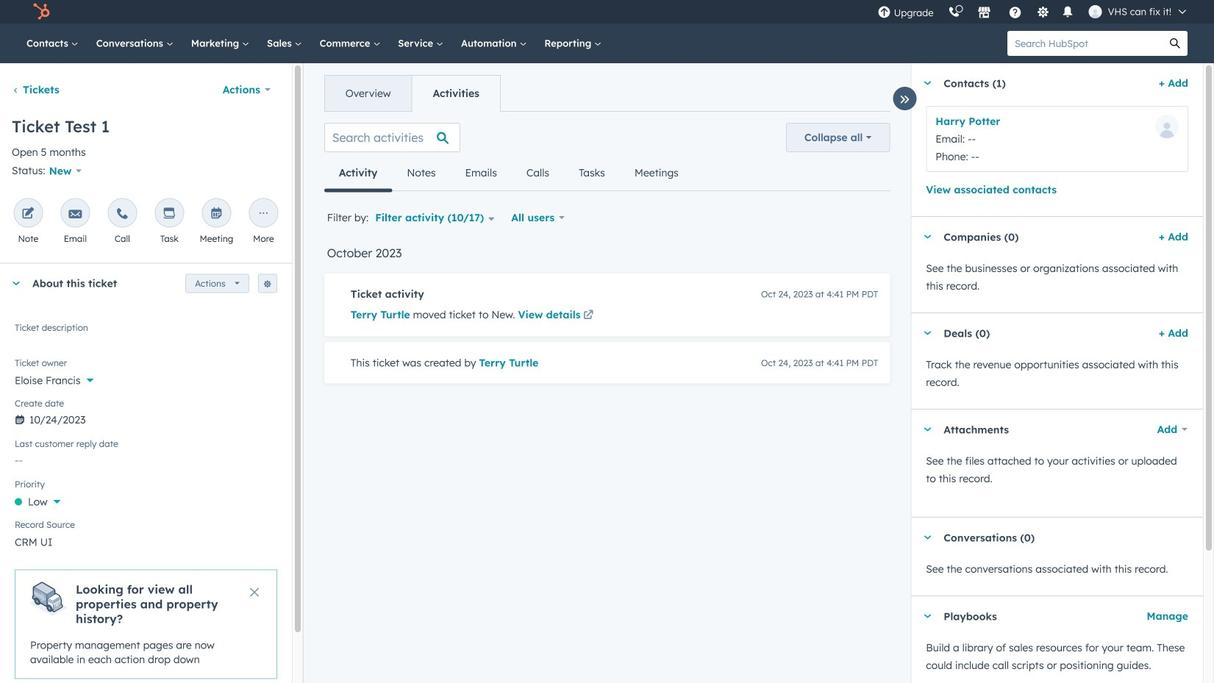 Task type: locate. For each thing, give the bounding box(es) containing it.
2 caret image from the top
[[923, 235, 932, 239]]

0 horizontal spatial caret image
[[12, 282, 21, 285]]

0 vertical spatial caret image
[[12, 282, 21, 285]]

link opens in a new window image
[[583, 307, 594, 325], [583, 311, 594, 321]]

alert
[[15, 569, 277, 679]]

more image
[[257, 208, 270, 221]]

task image
[[163, 208, 176, 221]]

1 caret image from the top
[[923, 81, 932, 85]]

caret image
[[923, 81, 932, 85], [923, 235, 932, 239], [923, 428, 932, 431], [923, 536, 932, 539], [923, 614, 932, 618]]

terry turtle image
[[1089, 5, 1102, 18]]

marketplaces image
[[978, 7, 991, 20]]

feed
[[312, 111, 902, 401]]

note image
[[22, 208, 35, 221]]

caret image
[[12, 282, 21, 285], [923, 331, 932, 335]]

None text field
[[15, 319, 277, 349]]

navigation
[[324, 75, 501, 112]]

3 caret image from the top
[[923, 428, 932, 431]]

tab list
[[324, 155, 693, 192]]

call image
[[116, 208, 129, 221]]

1 vertical spatial caret image
[[923, 331, 932, 335]]

menu
[[870, 0, 1197, 24]]



Task type: vqa. For each thing, say whether or not it's contained in the screenshot.
The Mm/Dd/Yyyy text box
yes



Task type: describe. For each thing, give the bounding box(es) containing it.
1 link opens in a new window image from the top
[[583, 307, 594, 325]]

5 caret image from the top
[[923, 614, 932, 618]]

MM/DD/YYYY text field
[[15, 406, 277, 430]]

-- text field
[[15, 447, 277, 470]]

Search activities search field
[[324, 123, 460, 152]]

meeting image
[[210, 208, 223, 221]]

1 horizontal spatial caret image
[[923, 331, 932, 335]]

Search HubSpot search field
[[1008, 31, 1163, 56]]

close image
[[250, 588, 259, 597]]

4 caret image from the top
[[923, 536, 932, 539]]

manage card settings image
[[263, 280, 272, 289]]

2 link opens in a new window image from the top
[[583, 311, 594, 321]]

email image
[[69, 208, 82, 221]]



